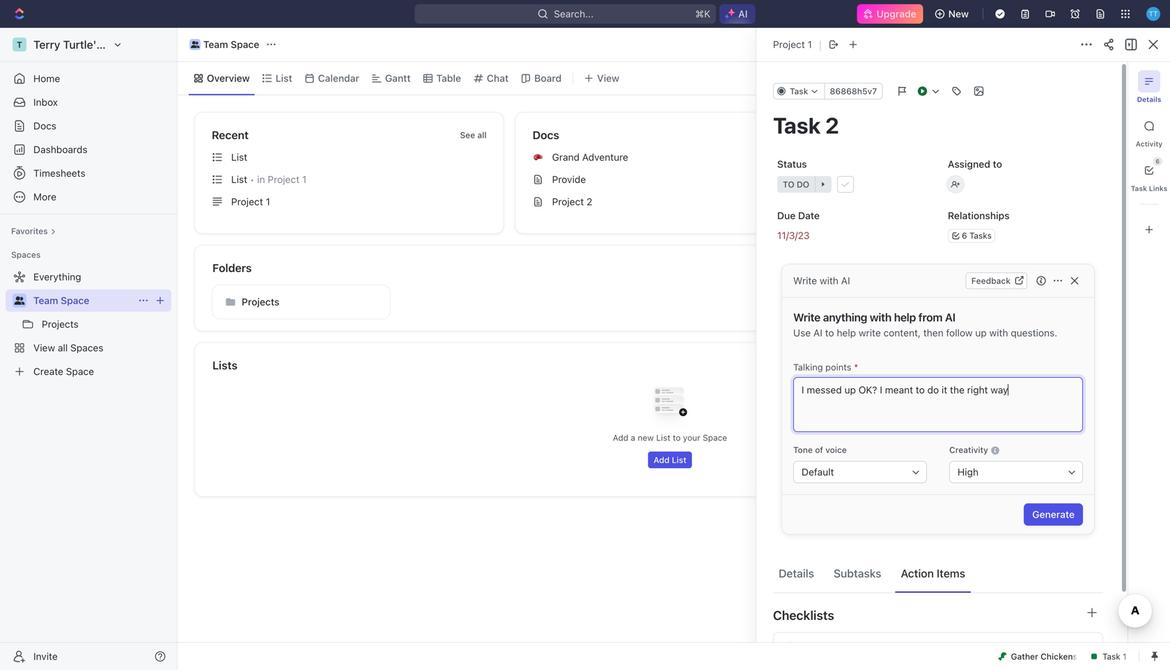 Task type: describe. For each thing, give the bounding box(es) containing it.
spaces inside view all spaces link
[[70, 342, 103, 354]]

ai inside button
[[739, 8, 748, 20]]

sidebar navigation
[[0, 28, 180, 671]]

calendar link
[[315, 69, 359, 88]]

action
[[901, 568, 934, 581]]

team inside sidebar navigation
[[33, 295, 58, 307]]

default button
[[794, 462, 927, 484]]

1 inside project 1 |
[[808, 39, 812, 50]]

date
[[798, 210, 820, 222]]

points
[[826, 362, 852, 373]]

folders
[[213, 262, 252, 275]]

list left calendar link
[[276, 72, 292, 84]]

provide link
[[527, 169, 819, 191]]

grand
[[552, 152, 580, 163]]

generate
[[1033, 509, 1075, 521]]

🥊
[[534, 152, 543, 163]]

0 vertical spatial team space link
[[186, 36, 263, 53]]

turtle's
[[63, 38, 102, 51]]

view all spaces
[[33, 342, 103, 354]]

write
[[859, 327, 881, 339]]

see all button
[[455, 127, 492, 144]]

project right in
[[268, 174, 300, 185]]

content,
[[884, 327, 921, 339]]

write for anything
[[794, 311, 821, 324]]

projects inside projects button
[[242, 296, 280, 308]]

ai up follow
[[945, 311, 956, 324]]

attach
[[1024, 180, 1051, 191]]

0 horizontal spatial help
[[837, 327, 856, 339]]

task button
[[773, 83, 825, 100]]

subtasks
[[834, 568, 882, 581]]

up
[[976, 327, 987, 339]]

gantt
[[385, 72, 411, 84]]

more
[[33, 191, 56, 203]]

gantt link
[[382, 69, 411, 88]]

see all
[[460, 130, 487, 140]]

projects button
[[212, 285, 391, 320]]

project for project 1 |
[[773, 39, 805, 50]]

high button
[[950, 462, 1083, 484]]

to up drop files here to attach at the top of the page
[[993, 159, 1003, 170]]

project 1 |
[[773, 38, 822, 52]]

assigned
[[948, 159, 991, 170]]

⌘k
[[696, 8, 711, 20]]

add for add a new list to your space
[[613, 433, 629, 443]]

to do
[[783, 180, 810, 190]]

task for task
[[790, 86, 809, 96]]

tone of voice
[[794, 446, 847, 455]]

talking points *
[[794, 362, 859, 373]]

0 vertical spatial list link
[[273, 69, 292, 88]]

space down view all spaces link
[[66, 366, 94, 378]]

action items button
[[896, 561, 971, 587]]

questions.
[[1011, 327, 1058, 339]]

voice
[[826, 446, 847, 455]]

add for add list
[[654, 456, 670, 465]]

86868h5v7
[[830, 86, 877, 96]]

dashboards link
[[6, 139, 171, 161]]

here
[[992, 180, 1010, 191]]

due date
[[778, 210, 820, 222]]

0 horizontal spatial spaces
[[11, 250, 41, 260]]

0 horizontal spatial team space link
[[33, 290, 132, 312]]

recent
[[212, 129, 249, 142]]

no lists icon. image
[[642, 377, 698, 433]]

space up overview in the left top of the page
[[231, 39, 259, 50]]

create space
[[33, 366, 94, 378]]

1 horizontal spatial team
[[203, 39, 228, 50]]

relationships
[[948, 210, 1010, 222]]

projects inside projects link
[[42, 319, 79, 330]]

project 2 link
[[527, 191, 819, 213]]

86868h5v7 button
[[825, 83, 883, 100]]

view for view
[[597, 72, 620, 84]]

details inside 'button'
[[779, 568, 814, 581]]

default
[[802, 467, 834, 478]]

default button
[[794, 462, 927, 484]]

due
[[778, 210, 796, 222]]

to do button
[[773, 172, 933, 197]]

all for view
[[58, 342, 68, 354]]

then
[[924, 327, 944, 339]]

1 right automations
[[1123, 39, 1127, 49]]

ai up anything
[[841, 275, 850, 287]]

upgrade link
[[857, 4, 924, 24]]

|
[[819, 38, 822, 52]]

new button
[[929, 3, 978, 25]]

timesheets
[[33, 168, 85, 179]]

tree inside sidebar navigation
[[6, 266, 171, 383]]

follow
[[947, 327, 973, 339]]

project 2
[[552, 196, 593, 208]]

1 horizontal spatial team space
[[203, 39, 259, 50]]

write with ai
[[794, 275, 850, 287]]

a
[[631, 433, 636, 443]]

1 vertical spatial list link
[[206, 146, 498, 169]]

feedback button
[[966, 273, 1028, 289]]

do
[[797, 180, 810, 190]]

everything
[[33, 271, 81, 283]]

task sidebar navigation tab list
[[1131, 70, 1168, 241]]

table
[[437, 72, 461, 84]]

talking
[[794, 362, 823, 373]]

docs inside sidebar navigation
[[33, 120, 56, 132]]

2 vertical spatial with
[[990, 327, 1009, 339]]

add a new list to your space
[[613, 433, 728, 443]]

project 1
[[231, 196, 270, 208]]

automations
[[1055, 39, 1113, 50]]

subtasks button
[[828, 561, 887, 587]]

new
[[949, 8, 969, 20]]

task links
[[1131, 185, 1168, 193]]

high
[[958, 467, 979, 478]]

to inside dropdown button
[[783, 180, 795, 190]]

11/3/23 button
[[773, 224, 933, 249]]

in
[[257, 174, 265, 185]]

invite
[[33, 651, 58, 663]]

workspace
[[105, 38, 163, 51]]

0 vertical spatial project 1 link
[[773, 39, 812, 50]]

space right your
[[703, 433, 728, 443]]

tasks
[[970, 231, 992, 241]]

list down recent
[[231, 152, 247, 163]]

your
[[683, 433, 701, 443]]

status
[[778, 159, 807, 170]]



Task type: locate. For each thing, give the bounding box(es) containing it.
0 horizontal spatial 6
[[962, 231, 968, 241]]

1 vertical spatial team space link
[[33, 290, 132, 312]]

feedback
[[972, 276, 1011, 286]]

user group image
[[191, 41, 199, 48]]

generate button
[[1024, 504, 1083, 526]]

0 horizontal spatial projects
[[42, 319, 79, 330]]

1 down 'list • in project 1'
[[266, 196, 270, 208]]

1 vertical spatial 6
[[962, 231, 968, 241]]

0 vertical spatial view
[[597, 72, 620, 84]]

add list button
[[648, 452, 692, 469]]

help up content,
[[894, 311, 916, 324]]

1 vertical spatial add
[[654, 456, 670, 465]]

all for see
[[478, 130, 487, 140]]

0 horizontal spatial all
[[58, 342, 68, 354]]

all inside see all "button"
[[478, 130, 487, 140]]

create checklist
[[806, 641, 882, 653]]

0 horizontal spatial with
[[820, 275, 839, 287]]

drop
[[949, 180, 969, 191]]

0 vertical spatial team space
[[203, 39, 259, 50]]

to
[[993, 159, 1003, 170], [783, 180, 795, 190], [1013, 180, 1021, 191], [825, 327, 834, 339], [673, 433, 681, 443]]

projects link
[[42, 314, 169, 336]]

write up use
[[794, 311, 821, 324]]

1 vertical spatial create
[[806, 641, 837, 653]]

all inside view all spaces link
[[58, 342, 68, 354]]

view for view all spaces
[[33, 342, 55, 354]]

adventure
[[582, 152, 629, 163]]

create for create checklist
[[806, 641, 837, 653]]

to inside write anything with help from ai use ai to help write content, then follow up with questions.
[[825, 327, 834, 339]]

0 horizontal spatial add
[[613, 433, 629, 443]]

write down 11/3/23
[[794, 275, 817, 287]]

write inside write anything with help from ai use ai to help write content, then follow up with questions.
[[794, 311, 821, 324]]

1 horizontal spatial create
[[806, 641, 837, 653]]

0 vertical spatial create
[[33, 366, 63, 378]]

grand adventure
[[552, 152, 629, 163]]

add left the 'a'
[[613, 433, 629, 443]]

create down view all spaces
[[33, 366, 63, 378]]

6 left tasks
[[962, 231, 968, 241]]

to left your
[[673, 433, 681, 443]]

help down anything
[[837, 327, 856, 339]]

1 horizontal spatial 6
[[1156, 159, 1160, 165]]

1 vertical spatial team
[[33, 295, 58, 307]]

1 vertical spatial team space
[[33, 295, 89, 307]]

task down project 1 |
[[790, 86, 809, 96]]

6 inside button
[[1156, 159, 1160, 165]]

lists button
[[212, 357, 1129, 374]]

add list
[[654, 456, 687, 465]]

chat
[[487, 72, 509, 84]]

chat link
[[484, 69, 509, 88]]

1 vertical spatial details
[[779, 568, 814, 581]]

new
[[638, 433, 654, 443]]

6 for 6 tasks
[[962, 231, 968, 241]]

view all spaces link
[[6, 337, 169, 360]]

0 vertical spatial with
[[820, 275, 839, 287]]

create inside create space link
[[33, 366, 63, 378]]

1 horizontal spatial task
[[1131, 185, 1148, 193]]

to left the 'do'
[[783, 180, 795, 190]]

0 horizontal spatial project 1 link
[[206, 191, 498, 213]]

with up anything
[[820, 275, 839, 287]]

•
[[250, 175, 254, 185]]

1 horizontal spatial spaces
[[70, 342, 103, 354]]

Edit task name text field
[[773, 112, 1104, 139]]

space down "everything" link
[[61, 295, 89, 307]]

0 horizontal spatial view
[[33, 342, 55, 354]]

details button
[[773, 561, 820, 587]]

inbox
[[33, 96, 58, 108]]

team space
[[203, 39, 259, 50], [33, 295, 89, 307]]

0 horizontal spatial team space
[[33, 295, 89, 307]]

project for project 1
[[231, 196, 263, 208]]

all up create space
[[58, 342, 68, 354]]

checklists
[[773, 609, 835, 624]]

team right user group icon
[[33, 295, 58, 307]]

everything link
[[6, 266, 169, 288]]

help
[[894, 311, 916, 324], [837, 327, 856, 339]]

with up the write
[[870, 311, 892, 324]]

0 vertical spatial 6
[[1156, 159, 1160, 165]]

spaces
[[11, 250, 41, 260], [70, 342, 103, 354]]

6 button
[[1138, 157, 1163, 182]]

task inside dropdown button
[[790, 86, 809, 96]]

provide
[[552, 174, 586, 185]]

create checklist button
[[773, 633, 1104, 661]]

0 vertical spatial help
[[894, 311, 916, 324]]

checklists button
[[773, 600, 1104, 633]]

list down add a new list to your space
[[672, 456, 687, 465]]

create down checklists at the right of page
[[806, 641, 837, 653]]

list right new
[[656, 433, 671, 443]]

1 vertical spatial view
[[33, 342, 55, 354]]

team space down everything at left
[[33, 295, 89, 307]]

assigned to
[[948, 159, 1003, 170]]

0 horizontal spatial details
[[779, 568, 814, 581]]

1 vertical spatial project 1 link
[[206, 191, 498, 213]]

1 vertical spatial write
[[794, 311, 821, 324]]

list inside button
[[672, 456, 687, 465]]

write
[[794, 275, 817, 287], [794, 311, 821, 324]]

to right here
[[1013, 180, 1021, 191]]

home link
[[6, 68, 171, 90]]

ai button
[[720, 4, 756, 24]]

details inside the task sidebar navigation tab list
[[1137, 95, 1162, 103]]

spaces up create space link
[[70, 342, 103, 354]]

0 vertical spatial projects
[[242, 296, 280, 308]]

0 vertical spatial details
[[1137, 95, 1162, 103]]

1 write from the top
[[794, 275, 817, 287]]

1 left |
[[808, 39, 812, 50]]

list link
[[273, 69, 292, 88], [206, 146, 498, 169]]

space
[[231, 39, 259, 50], [61, 295, 89, 307], [66, 366, 94, 378], [703, 433, 728, 443]]

1 horizontal spatial view
[[597, 72, 620, 84]]

overview link
[[204, 69, 250, 88]]

anything
[[823, 311, 868, 324]]

dashboards
[[33, 144, 88, 155]]

view right board
[[597, 72, 620, 84]]

0 horizontal spatial task
[[790, 86, 809, 96]]

1
[[808, 39, 812, 50], [1123, 39, 1127, 49], [302, 174, 307, 185], [266, 196, 270, 208]]

e.g. Brainstorm some activities for my design team offsite text field
[[794, 378, 1083, 433]]

1 horizontal spatial details
[[1137, 95, 1162, 103]]

drumstick bite image
[[999, 653, 1007, 662]]

0 horizontal spatial docs
[[33, 120, 56, 132]]

items
[[937, 568, 966, 581]]

creativity
[[950, 446, 991, 455]]

to down anything
[[825, 327, 834, 339]]

see
[[460, 130, 475, 140]]

2 write from the top
[[794, 311, 821, 324]]

tone
[[794, 446, 813, 455]]

ai right use
[[814, 327, 823, 339]]

tree containing everything
[[6, 266, 171, 383]]

projects up view all spaces
[[42, 319, 79, 330]]

add down add a new list to your space
[[654, 456, 670, 465]]

team right user group image
[[203, 39, 228, 50]]

team space link up overview in the left top of the page
[[186, 36, 263, 53]]

1 vertical spatial task
[[1131, 185, 1148, 193]]

view inside button
[[597, 72, 620, 84]]

upgrade
[[877, 8, 917, 20]]

ai right ⌘k
[[739, 8, 748, 20]]

6 down activity
[[1156, 159, 1160, 165]]

team space inside 'tree'
[[33, 295, 89, 307]]

1 horizontal spatial help
[[894, 311, 916, 324]]

1 horizontal spatial docs
[[533, 129, 560, 142]]

1 vertical spatial projects
[[42, 319, 79, 330]]

0 vertical spatial add
[[613, 433, 629, 443]]

1 vertical spatial all
[[58, 342, 68, 354]]

project left |
[[773, 39, 805, 50]]

docs down inbox
[[33, 120, 56, 132]]

terry turtle's workspace
[[33, 38, 163, 51]]

projects
[[242, 296, 280, 308], [42, 319, 79, 330]]

view inside 'tree'
[[33, 342, 55, 354]]

1 horizontal spatial projects
[[242, 296, 280, 308]]

1 horizontal spatial add
[[654, 456, 670, 465]]

0 vertical spatial write
[[794, 275, 817, 287]]

2
[[587, 196, 593, 208]]

favorites button
[[6, 223, 62, 240]]

list left the •
[[231, 174, 247, 185]]

1 horizontal spatial project 1 link
[[773, 39, 812, 50]]

project inside project 1 |
[[773, 39, 805, 50]]

task for task links
[[1131, 185, 1148, 193]]

files
[[972, 180, 989, 191]]

table link
[[434, 69, 461, 88]]

with right "up"
[[990, 327, 1009, 339]]

6
[[1156, 159, 1160, 165], [962, 231, 968, 241]]

task left links
[[1131, 185, 1148, 193]]

checklist
[[839, 641, 882, 653]]

0 horizontal spatial create
[[33, 366, 63, 378]]

ai
[[739, 8, 748, 20], [841, 275, 850, 287], [945, 311, 956, 324], [814, 327, 823, 339]]

1 horizontal spatial with
[[870, 311, 892, 324]]

details up checklists at the right of page
[[779, 568, 814, 581]]

add inside button
[[654, 456, 670, 465]]

1 right in
[[302, 174, 307, 185]]

task inside tab list
[[1131, 185, 1148, 193]]

view up create space
[[33, 342, 55, 354]]

1 horizontal spatial team space link
[[186, 36, 263, 53]]

1 horizontal spatial all
[[478, 130, 487, 140]]

1 vertical spatial help
[[837, 327, 856, 339]]

create space link
[[6, 361, 169, 383]]

2 horizontal spatial with
[[990, 327, 1009, 339]]

1 vertical spatial with
[[870, 311, 892, 324]]

timesheets link
[[6, 162, 171, 185]]

board link
[[532, 69, 562, 88]]

inbox link
[[6, 91, 171, 114]]

docs up 🥊
[[533, 129, 560, 142]]

write anything with help from ai use ai to help write content, then follow up with questions.
[[794, 311, 1058, 339]]

list
[[276, 72, 292, 84], [231, 152, 247, 163], [231, 174, 247, 185], [656, 433, 671, 443], [672, 456, 687, 465]]

terry turtle's wormspace, , element
[[13, 38, 26, 52]]

0 vertical spatial spaces
[[11, 250, 41, 260]]

11/3/23
[[778, 230, 810, 241]]

tree
[[6, 266, 171, 383]]

of
[[815, 446, 824, 455]]

create inside create checklist button
[[806, 641, 837, 653]]

docs
[[33, 120, 56, 132], [533, 129, 560, 142]]

create for create space
[[33, 366, 63, 378]]

team space link down "everything" link
[[33, 290, 132, 312]]

team space up overview in the left top of the page
[[203, 39, 259, 50]]

projects down folders
[[242, 296, 280, 308]]

view button
[[579, 69, 624, 88]]

terry
[[33, 38, 60, 51]]

project for project 2
[[552, 196, 584, 208]]

1 vertical spatial spaces
[[70, 342, 103, 354]]

user group image
[[14, 297, 25, 305]]

write for with
[[794, 275, 817, 287]]

create
[[33, 366, 63, 378], [806, 641, 837, 653]]

home
[[33, 73, 60, 84]]

details up activity
[[1137, 95, 1162, 103]]

all right see
[[478, 130, 487, 140]]

project left 2 on the top of the page
[[552, 196, 584, 208]]

project down the •
[[231, 196, 263, 208]]

overview
[[207, 72, 250, 84]]

project
[[773, 39, 805, 50], [268, 174, 300, 185], [231, 196, 263, 208], [552, 196, 584, 208]]

0 vertical spatial team
[[203, 39, 228, 50]]

0 vertical spatial task
[[790, 86, 809, 96]]

0 horizontal spatial team
[[33, 295, 58, 307]]

*
[[854, 362, 859, 373]]

high button
[[950, 462, 1083, 484]]

0 vertical spatial all
[[478, 130, 487, 140]]

spaces down favorites
[[11, 250, 41, 260]]

6 for 6
[[1156, 159, 1160, 165]]



Task type: vqa. For each thing, say whether or not it's contained in the screenshot.
invite user icon
no



